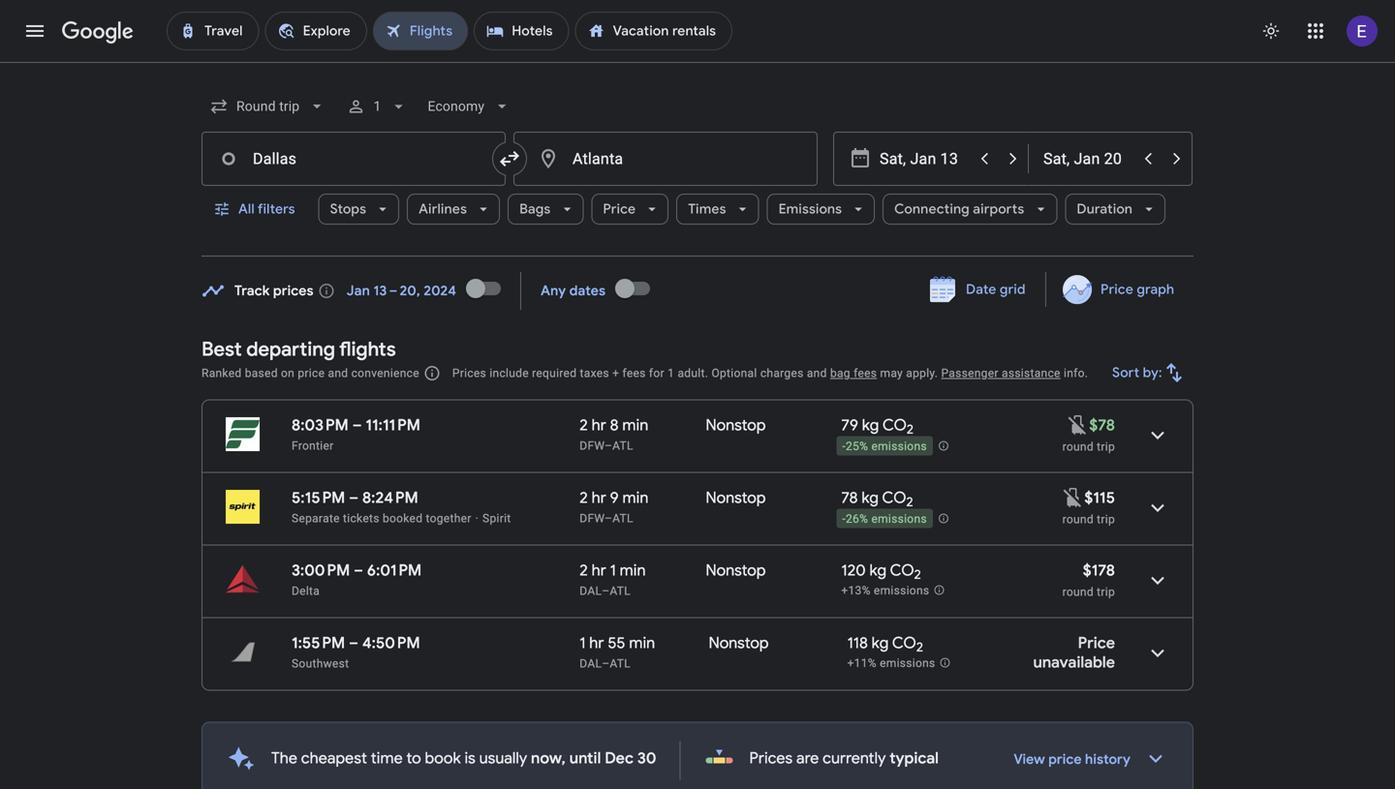 Task type: vqa. For each thing, say whether or not it's contained in the screenshot.
Product at the bottom of the page
no



Task type: locate. For each thing, give the bounding box(es) containing it.
kg up +13% emissions
[[869, 561, 887, 581]]

all
[[238, 201, 255, 218]]

prices
[[452, 367, 486, 380], [749, 749, 793, 769]]

bag fees button
[[830, 367, 877, 380]]

1 vertical spatial trip
[[1097, 513, 1115, 527]]

co for 118
[[892, 634, 916, 653]]

atl down 8
[[612, 439, 633, 453]]

dfw inside 2 hr 8 min dfw – atl
[[580, 439, 605, 453]]

– left 11:11 pm "text field"
[[352, 416, 362, 435]]

co up "-26% emissions"
[[882, 488, 906, 508]]

round trip down $115 text box
[[1062, 513, 1115, 527]]

kg inside 120 kg co 2
[[869, 561, 887, 581]]

kg right 78 on the bottom
[[862, 488, 879, 508]]

min right 8
[[622, 416, 648, 435]]

0 vertical spatial round
[[1062, 440, 1094, 454]]

– up tickets
[[349, 488, 359, 508]]

nonstop flight. element for 1 hr 55 min
[[709, 634, 769, 656]]

connecting airports
[[894, 201, 1024, 218]]

round for $78
[[1062, 440, 1094, 454]]

– down 8
[[605, 439, 612, 453]]

1 button
[[338, 83, 416, 130]]

1 vertical spatial round trip
[[1062, 513, 1115, 527]]

0 vertical spatial price
[[603, 201, 636, 218]]

2 dal from the top
[[580, 657, 602, 671]]

2 left 8
[[580, 416, 588, 435]]

9
[[610, 488, 619, 508]]

hr left 55 at the bottom
[[589, 634, 604, 653]]

dal inside 1 hr 55 min dal – atl
[[580, 657, 602, 671]]

price inside popup button
[[603, 201, 636, 218]]

2 up -25% emissions at the bottom
[[907, 422, 914, 438]]

trip down $115 text box
[[1097, 513, 1115, 527]]

stops
[[330, 201, 366, 218]]

atl for 8
[[612, 439, 633, 453]]

atl inside 1 hr 55 min dal – atl
[[610, 657, 631, 671]]

hr down the 2 hr 9 min dfw – atl
[[592, 561, 606, 581]]

2 vertical spatial round
[[1062, 586, 1094, 599]]

passenger
[[941, 367, 999, 380]]

- down 78 on the bottom
[[842, 513, 846, 526]]

1 vertical spatial this price for this flight doesn't include overhead bin access. if you need a carry-on bag, use the bags filter to update prices. image
[[1061, 486, 1084, 509]]

2 vertical spatial price
[[1078, 634, 1115, 653]]

charges
[[760, 367, 804, 380]]

Arrival time: 8:24 PM. text field
[[362, 488, 418, 508]]

8:24 pm
[[362, 488, 418, 508]]

nonstop flight. element
[[706, 416, 766, 438], [706, 488, 766, 511], [706, 561, 766, 584], [709, 634, 769, 656]]

3 round from the top
[[1062, 586, 1094, 599]]

0 vertical spatial -
[[842, 440, 846, 454]]

tickets
[[343, 512, 379, 526]]

min for 2 hr 8 min
[[622, 416, 648, 435]]

1 and from the left
[[328, 367, 348, 380]]

round down $115 text box
[[1062, 513, 1094, 527]]

round down $178
[[1062, 586, 1094, 599]]

sort by: button
[[1105, 350, 1194, 396]]

is
[[464, 749, 476, 769]]

6:01 pm
[[367, 561, 422, 581]]

this price for this flight doesn't include overhead bin access. if you need a carry-on bag, use the bags filter to update prices. image for $78
[[1066, 413, 1089, 437]]

change appearance image
[[1248, 8, 1294, 54]]

2 up '+11% emissions'
[[916, 640, 923, 656]]

sort by:
[[1112, 364, 1163, 382]]

total duration 2 hr 9 min. element
[[580, 488, 706, 511]]

duration
[[1077, 201, 1133, 218]]

1 fees from the left
[[622, 367, 646, 380]]

price left graph
[[1100, 281, 1133, 298]]

trip down $78 text field
[[1097, 440, 1115, 454]]

dfw for 2 hr 9 min
[[580, 512, 605, 526]]

trip for $78
[[1097, 440, 1115, 454]]

kg right 79
[[862, 416, 879, 435]]

Arrival time: 6:01 PM. text field
[[367, 561, 422, 581]]

loading results progress bar
[[0, 62, 1395, 66]]

hr
[[592, 416, 606, 435], [592, 488, 606, 508], [592, 561, 606, 581], [589, 634, 604, 653]]

$115
[[1084, 488, 1115, 508]]

1 horizontal spatial and
[[807, 367, 827, 380]]

adult.
[[678, 367, 708, 380]]

1 vertical spatial dal
[[580, 657, 602, 671]]

co inside "78 kg co 2"
[[882, 488, 906, 508]]

atl inside the 2 hr 9 min dfw – atl
[[612, 512, 633, 526]]

kg inside 79 kg co 2
[[862, 416, 879, 435]]

leaves dallas/fort worth international airport at 5:15 pm on saturday, january 13 and arrives at hartsfield-jackson atlanta international airport at 8:24 pm on saturday, january 13. element
[[292, 488, 418, 508]]

to
[[406, 749, 421, 769]]

atl inside 2 hr 1 min dal – atl
[[610, 585, 631, 598]]

115 US dollars text field
[[1084, 488, 1115, 508]]

price left flight details. leaves dallas love field at 1:55 pm on saturday, january 13 and arrives at hartsfield-jackson atlanta international airport at 4:50 pm on saturday, january 13. image
[[1078, 634, 1115, 653]]

1 dal from the top
[[580, 585, 602, 598]]

min right 55 at the bottom
[[629, 634, 655, 653]]

on
[[281, 367, 295, 380]]

- for 79
[[842, 440, 846, 454]]

hr for 9
[[592, 488, 606, 508]]

dal inside 2 hr 1 min dal – atl
[[580, 585, 602, 598]]

together
[[426, 512, 471, 526]]

min right 9
[[622, 488, 649, 508]]

trip
[[1097, 440, 1115, 454], [1097, 513, 1115, 527], [1097, 586, 1115, 599]]

ranked based on price and convenience
[[202, 367, 419, 380]]

kg for 78
[[862, 488, 879, 508]]

kg inside "78 kg co 2"
[[862, 488, 879, 508]]

convenience
[[351, 367, 419, 380]]

– left arrival time: 6:01 pm. text box
[[354, 561, 363, 581]]

– inside 8:03 pm – 11:11 pm frontier
[[352, 416, 362, 435]]

price right view
[[1048, 751, 1082, 769]]

atl inside 2 hr 8 min dfw – atl
[[612, 439, 633, 453]]

dfw down the total duration 2 hr 9 min. element
[[580, 512, 605, 526]]

None search field
[[202, 83, 1194, 257]]

round trip for $78
[[1062, 440, 1115, 454]]

price inside button
[[1100, 281, 1133, 298]]

– inside 2 hr 8 min dfw – atl
[[605, 439, 612, 453]]

2 dfw from the top
[[580, 512, 605, 526]]

dal
[[580, 585, 602, 598], [580, 657, 602, 671]]

3:00 pm
[[292, 561, 350, 581]]

kg inside 118 kg co 2
[[872, 634, 889, 653]]

and left bag
[[807, 367, 827, 380]]

leaves dallas love field at 1:55 pm on saturday, january 13 and arrives at hartsfield-jackson atlanta international airport at 4:50 pm on saturday, january 13. element
[[292, 634, 420, 653]]

 image
[[475, 512, 479, 526]]

now,
[[531, 749, 566, 769]]

min inside 2 hr 1 min dal – atl
[[620, 561, 646, 581]]

round trip for $115
[[1062, 513, 1115, 527]]

–
[[352, 416, 362, 435], [605, 439, 612, 453], [349, 488, 359, 508], [605, 512, 612, 526], [354, 561, 363, 581], [602, 585, 610, 598], [349, 634, 358, 653], [602, 657, 610, 671]]

+13%
[[841, 584, 871, 598]]

– down 9
[[605, 512, 612, 526]]

79 kg co 2
[[841, 416, 914, 438]]

2 inside 118 kg co 2
[[916, 640, 923, 656]]

until
[[569, 749, 601, 769]]

– right 1:55 pm
[[349, 634, 358, 653]]

total duration 2 hr 8 min. element
[[580, 416, 706, 438]]

optional
[[712, 367, 757, 380]]

prices right "learn more about ranking" image
[[452, 367, 486, 380]]

11:11 pm
[[366, 416, 420, 435]]

price inside price unavailable
[[1078, 634, 1115, 653]]

date
[[966, 281, 996, 298]]

unavailable
[[1033, 653, 1115, 673]]

hr left 8
[[592, 416, 606, 435]]

0 vertical spatial prices
[[452, 367, 486, 380]]

– inside 1 hr 55 min dal – atl
[[602, 657, 610, 671]]

co inside 118 kg co 2
[[892, 634, 916, 653]]

this price for this flight doesn't include overhead bin access. if you need a carry-on bag, use the bags filter to update prices. image
[[1066, 413, 1089, 437], [1061, 486, 1084, 509]]

min down the 2 hr 9 min dfw – atl
[[620, 561, 646, 581]]

1 - from the top
[[842, 440, 846, 454]]

fees
[[622, 367, 646, 380], [854, 367, 877, 380]]

2 left 9
[[580, 488, 588, 508]]

jan 13 – 20, 2024
[[347, 282, 456, 300]]

leaves dallas/fort worth international airport at 8:03 pm on saturday, january 13 and arrives at hartsfield-jackson atlanta international airport at 11:11 pm on saturday, january 13. element
[[292, 416, 420, 435]]

None text field
[[202, 132, 506, 186], [513, 132, 818, 186], [202, 132, 506, 186], [513, 132, 818, 186]]

none search field containing all filters
[[202, 83, 1194, 257]]

co up +13% emissions
[[890, 561, 914, 581]]

1 dfw from the top
[[580, 439, 605, 453]]

178 US dollars text field
[[1083, 561, 1115, 581]]

78 kg co 2
[[841, 488, 913, 511]]

price
[[298, 367, 325, 380], [1048, 751, 1082, 769]]

0 vertical spatial price
[[298, 367, 325, 380]]

1 vertical spatial round
[[1062, 513, 1094, 527]]

atl down total duration 2 hr 1 min. element
[[610, 585, 631, 598]]

bags button
[[508, 186, 584, 233]]

Arrival time: 4:50 PM. text field
[[362, 634, 420, 653]]

dal down total duration 1 hr 55 min. element
[[580, 657, 602, 671]]

and down "flights"
[[328, 367, 348, 380]]

atl down 55 at the bottom
[[610, 657, 631, 671]]

118
[[847, 634, 868, 653]]

dal down total duration 2 hr 1 min. element
[[580, 585, 602, 598]]

– down 55 at the bottom
[[602, 657, 610, 671]]

1 vertical spatial price
[[1048, 751, 1082, 769]]

round for $115
[[1062, 513, 1094, 527]]

1 hr 55 min dal – atl
[[580, 634, 655, 671]]

0 vertical spatial round trip
[[1062, 440, 1115, 454]]

any dates
[[541, 282, 606, 300]]

0 horizontal spatial fees
[[622, 367, 646, 380]]

min for 1 hr 55 min
[[629, 634, 655, 653]]

1
[[373, 98, 381, 114], [668, 367, 674, 380], [610, 561, 616, 581], [580, 634, 586, 653]]

1 vertical spatial -
[[842, 513, 846, 526]]

price graph
[[1100, 281, 1174, 298]]

2 down the 2 hr 9 min dfw – atl
[[580, 561, 588, 581]]

2 vertical spatial trip
[[1097, 586, 1115, 599]]

78 US dollars text field
[[1089, 416, 1115, 435]]

round trip down $78 text field
[[1062, 440, 1115, 454]]

atl down 9
[[612, 512, 633, 526]]

fees right the +
[[622, 367, 646, 380]]

price right on
[[298, 367, 325, 380]]

2 trip from the top
[[1097, 513, 1115, 527]]

cheapest
[[301, 749, 367, 769]]

co inside 120 kg co 2
[[890, 561, 914, 581]]

this price for this flight doesn't include overhead bin access. if you need a carry-on bag, use the bags filter to update prices. image up $178
[[1061, 486, 1084, 509]]

1 vertical spatial prices
[[749, 749, 793, 769]]

this price for this flight doesn't include overhead bin access. if you need a carry-on bag, use the bags filter to update prices. image up $115 text box
[[1066, 413, 1089, 437]]

dfw down total duration 2 hr 8 min. element
[[580, 439, 605, 453]]

hr inside 2 hr 8 min dfw – atl
[[592, 416, 606, 435]]

1 round from the top
[[1062, 440, 1094, 454]]

price unavailable
[[1033, 634, 1115, 673]]

Departure time: 5:15 PM. text field
[[292, 488, 345, 508]]

2 round trip from the top
[[1062, 513, 1115, 527]]

2 - from the top
[[842, 513, 846, 526]]

1 horizontal spatial fees
[[854, 367, 877, 380]]

price for price graph
[[1100, 281, 1133, 298]]

dfw inside the 2 hr 9 min dfw – atl
[[580, 512, 605, 526]]

best departing flights main content
[[202, 265, 1194, 790]]

any
[[541, 282, 566, 300]]

for
[[649, 367, 664, 380]]

None field
[[202, 89, 335, 124], [420, 89, 519, 124], [202, 89, 335, 124], [420, 89, 519, 124]]

book
[[425, 749, 461, 769]]

- down 79
[[842, 440, 846, 454]]

min inside 1 hr 55 min dal – atl
[[629, 634, 655, 653]]

price for price
[[603, 201, 636, 218]]

track prices
[[234, 282, 314, 300]]

0 vertical spatial dal
[[580, 585, 602, 598]]

dal for 2
[[580, 585, 602, 598]]

kg
[[862, 416, 879, 435], [862, 488, 879, 508], [869, 561, 887, 581], [872, 634, 889, 653]]

flight details. leaves dallas love field at 3:00 pm on saturday, january 13 and arrives at hartsfield-jackson atlanta international airport at 6:01 pm on saturday, january 13. image
[[1134, 558, 1181, 604]]

the
[[271, 749, 297, 769]]

price right the bags popup button
[[603, 201, 636, 218]]

– inside 2 hr 1 min dal – atl
[[602, 585, 610, 598]]

2 and from the left
[[807, 367, 827, 380]]

0 vertical spatial trip
[[1097, 440, 1115, 454]]

0 vertical spatial this price for this flight doesn't include overhead bin access. if you need a carry-on bag, use the bags filter to update prices. image
[[1066, 413, 1089, 437]]

airports
[[973, 201, 1024, 218]]

co inside 79 kg co 2
[[883, 416, 907, 435]]

0 vertical spatial dfw
[[580, 439, 605, 453]]

frontier
[[292, 439, 334, 453]]

hr inside the 2 hr 9 min dfw – atl
[[592, 488, 606, 508]]

2 inside 2 hr 8 min dfw – atl
[[580, 416, 588, 435]]

hr left 9
[[592, 488, 606, 508]]

trip down $178
[[1097, 586, 1115, 599]]

min for 2 hr 9 min
[[622, 488, 649, 508]]

kg right "118"
[[872, 634, 889, 653]]

airlines
[[419, 201, 467, 218]]

1 round trip from the top
[[1062, 440, 1115, 454]]

round down $78 text field
[[1062, 440, 1094, 454]]

1 horizontal spatial prices
[[749, 749, 793, 769]]

1 vertical spatial dfw
[[580, 512, 605, 526]]

– down total duration 2 hr 1 min. element
[[602, 585, 610, 598]]

55
[[608, 634, 625, 653]]

atl for 9
[[612, 512, 633, 526]]

atl
[[612, 439, 633, 453], [612, 512, 633, 526], [610, 585, 631, 598], [610, 657, 631, 671]]

min inside 2 hr 8 min dfw – atl
[[622, 416, 648, 435]]

co up '+11% emissions'
[[892, 634, 916, 653]]

bags
[[519, 201, 551, 218]]

$78
[[1089, 416, 1115, 435]]

3 trip from the top
[[1097, 586, 1115, 599]]

learn more about ranking image
[[423, 365, 441, 382]]

fees right bag
[[854, 367, 877, 380]]

hr inside 1 hr 55 min dal – atl
[[589, 634, 604, 653]]

0 horizontal spatial prices
[[452, 367, 486, 380]]

best departing flights
[[202, 337, 396, 362]]

min
[[622, 416, 648, 435], [622, 488, 649, 508], [620, 561, 646, 581], [629, 634, 655, 653]]

1 vertical spatial price
[[1100, 281, 1133, 298]]

min inside the 2 hr 9 min dfw – atl
[[622, 488, 649, 508]]

min for 2 hr 1 min
[[620, 561, 646, 581]]

13 – 20,
[[373, 282, 420, 300]]

typical
[[890, 749, 939, 769]]

nonstop flight. element for 2 hr 1 min
[[706, 561, 766, 584]]

apply.
[[906, 367, 938, 380]]

prices left are
[[749, 749, 793, 769]]

flight details. leaves dallas love field at 1:55 pm on saturday, january 13 and arrives at hartsfield-jackson atlanta international airport at 4:50 pm on saturday, january 13. image
[[1134, 630, 1181, 677]]

total duration 1 hr 55 min. element
[[580, 634, 709, 656]]

view price history image
[[1133, 736, 1179, 782]]

0 horizontal spatial price
[[298, 367, 325, 380]]

currently
[[823, 749, 886, 769]]

emissions down 120 kg co 2
[[874, 584, 929, 598]]

Arrival time: 11:11 PM. text field
[[366, 416, 420, 435]]

co up -25% emissions at the bottom
[[883, 416, 907, 435]]

2 up "-26% emissions"
[[906, 494, 913, 511]]

are
[[796, 749, 819, 769]]

hr inside 2 hr 1 min dal – atl
[[592, 561, 606, 581]]

0 horizontal spatial and
[[328, 367, 348, 380]]

2 up +13% emissions
[[914, 567, 921, 583]]

2 round from the top
[[1062, 513, 1094, 527]]

1 trip from the top
[[1097, 440, 1115, 454]]



Task type: describe. For each thing, give the bounding box(es) containing it.
duration button
[[1065, 186, 1166, 233]]

79
[[841, 416, 858, 435]]

2 inside "78 kg co 2"
[[906, 494, 913, 511]]

this price for this flight doesn't include overhead bin access. if you need a carry-on bag, use the bags filter to update prices. image for $115
[[1061, 486, 1084, 509]]

emissions down 118 kg co 2
[[880, 657, 935, 671]]

emissions
[[779, 201, 842, 218]]

all filters
[[238, 201, 295, 218]]

departing
[[246, 337, 335, 362]]

hr for 55
[[589, 634, 604, 653]]

atl for 55
[[610, 657, 631, 671]]

sort
[[1112, 364, 1140, 382]]

based
[[245, 367, 278, 380]]

jan
[[347, 282, 370, 300]]

– inside the 2 hr 9 min dfw – atl
[[605, 512, 612, 526]]

may
[[880, 367, 903, 380]]

usually
[[479, 749, 527, 769]]

prices include required taxes + fees for 1 adult. optional charges and bag fees may apply. passenger assistance
[[452, 367, 1061, 380]]

dal for 1
[[580, 657, 602, 671]]

passenger assistance button
[[941, 367, 1061, 380]]

– inside 3:00 pm – 6:01 pm delta
[[354, 561, 363, 581]]

bag
[[830, 367, 850, 380]]

spirit
[[482, 512, 511, 526]]

4:50 pm
[[362, 634, 420, 653]]

dfw for 2 hr 8 min
[[580, 439, 605, 453]]

78
[[841, 488, 858, 508]]

emissions down "78 kg co 2"
[[871, 513, 927, 526]]

separate tickets booked together
[[292, 512, 471, 526]]

5:15 pm
[[292, 488, 345, 508]]

flight details. leaves dallas/fort worth international airport at 8:03 pm on saturday, january 13 and arrives at hartsfield-jackson atlanta international airport at 11:11 pm on saturday, january 13. image
[[1134, 412, 1181, 459]]

Departure time: 3:00 PM. text field
[[292, 561, 350, 581]]

flight details. leaves dallas/fort worth international airport at 5:15 pm on saturday, january 13 and arrives at hartsfield-jackson atlanta international airport at 8:24 pm on saturday, january 13. image
[[1134, 485, 1181, 531]]

-26% emissions
[[842, 513, 927, 526]]

Departure time: 1:55 PM. text field
[[292, 634, 345, 653]]

price for price unavailable
[[1078, 634, 1115, 653]]

2 hr 8 min dfw – atl
[[580, 416, 648, 453]]

history
[[1085, 751, 1131, 769]]

+11%
[[847, 657, 877, 671]]

emissions down 79 kg co 2
[[871, 440, 927, 454]]

separate tickets booked together. this trip includes tickets from multiple airlines. missed connections may be protected by kiwi.com.. element
[[292, 512, 471, 526]]

prices for prices include required taxes + fees for 1 adult. optional charges and bag fees may apply. passenger assistance
[[452, 367, 486, 380]]

nonstop for 2 hr 9 min
[[706, 488, 766, 508]]

2 inside 120 kg co 2
[[914, 567, 921, 583]]

- for 78
[[842, 513, 846, 526]]

$178
[[1083, 561, 1115, 581]]

prices are currently typical
[[749, 749, 939, 769]]

all filters button
[[202, 186, 311, 233]]

+11% emissions
[[847, 657, 935, 671]]

atl for 1
[[610, 585, 631, 598]]

+13% emissions
[[841, 584, 929, 598]]

connecting
[[894, 201, 970, 218]]

filters
[[258, 201, 295, 218]]

trip inside $178 round trip
[[1097, 586, 1115, 599]]

connecting airports button
[[883, 186, 1057, 233]]

kg for 120
[[869, 561, 887, 581]]

delta
[[292, 585, 320, 598]]

times button
[[676, 186, 759, 233]]

stops button
[[318, 186, 399, 233]]

2 fees from the left
[[854, 367, 877, 380]]

dec
[[605, 749, 634, 769]]

 image inside best departing flights main content
[[475, 512, 479, 526]]

co for 120
[[890, 561, 914, 581]]

co for 79
[[883, 416, 907, 435]]

time
[[371, 749, 403, 769]]

$178 round trip
[[1062, 561, 1115, 599]]

2 inside 79 kg co 2
[[907, 422, 914, 438]]

ranked
[[202, 367, 242, 380]]

Departure time: 8:03 PM. text field
[[292, 416, 349, 435]]

1 horizontal spatial price
[[1048, 751, 1082, 769]]

– inside 1:55 pm – 4:50 pm southwest
[[349, 634, 358, 653]]

required
[[532, 367, 577, 380]]

date grid button
[[916, 272, 1041, 307]]

by:
[[1143, 364, 1163, 382]]

2024
[[424, 282, 456, 300]]

best
[[202, 337, 242, 362]]

track
[[234, 282, 270, 300]]

hr for 1
[[592, 561, 606, 581]]

times
[[688, 201, 726, 218]]

1:55 pm
[[292, 634, 345, 653]]

prices
[[273, 282, 314, 300]]

leaves dallas love field at 3:00 pm on saturday, january 13 and arrives at hartsfield-jackson atlanta international airport at 6:01 pm on saturday, january 13. element
[[292, 561, 422, 581]]

120 kg co 2
[[841, 561, 921, 583]]

2 inside the 2 hr 9 min dfw – atl
[[580, 488, 588, 508]]

kg for 79
[[862, 416, 879, 435]]

+
[[612, 367, 619, 380]]

grid
[[1000, 281, 1026, 298]]

find the best price region
[[202, 265, 1194, 323]]

-25% emissions
[[842, 440, 927, 454]]

flights
[[339, 337, 396, 362]]

Departure text field
[[880, 133, 969, 185]]

30
[[637, 749, 656, 769]]

nonstop for 2 hr 1 min
[[706, 561, 766, 581]]

swap origin and destination. image
[[498, 147, 521, 171]]

1 inside 2 hr 1 min dal – atl
[[610, 561, 616, 581]]

learn more about tracked prices image
[[318, 282, 335, 300]]

main menu image
[[23, 19, 47, 43]]

1:55 pm – 4:50 pm southwest
[[292, 634, 420, 671]]

price graph button
[[1050, 272, 1190, 307]]

co for 78
[[882, 488, 906, 508]]

trip for $115
[[1097, 513, 1115, 527]]

hr for 8
[[592, 416, 606, 435]]

kg for 118
[[872, 634, 889, 653]]

Return text field
[[1043, 133, 1133, 185]]

view price history
[[1014, 751, 1131, 769]]

25%
[[846, 440, 868, 454]]

120
[[841, 561, 866, 581]]

assistance
[[1002, 367, 1061, 380]]

nonstop for 2 hr 8 min
[[706, 416, 766, 435]]

taxes
[[580, 367, 609, 380]]

nonstop for 1 hr 55 min
[[709, 634, 769, 653]]

round inside $178 round trip
[[1062, 586, 1094, 599]]

2 inside 2 hr 1 min dal – atl
[[580, 561, 588, 581]]

1 inside popup button
[[373, 98, 381, 114]]

1 inside 1 hr 55 min dal – atl
[[580, 634, 586, 653]]

prices for prices are currently typical
[[749, 749, 793, 769]]

118 kg co 2
[[847, 634, 923, 656]]

booked
[[383, 512, 423, 526]]

nonstop flight. element for 2 hr 9 min
[[706, 488, 766, 511]]

nonstop flight. element for 2 hr 8 min
[[706, 416, 766, 438]]

3:00 pm – 6:01 pm delta
[[292, 561, 422, 598]]

2 hr 9 min dfw – atl
[[580, 488, 649, 526]]

airlines button
[[407, 186, 500, 233]]

26%
[[846, 513, 868, 526]]

dates
[[569, 282, 606, 300]]

total duration 2 hr 1 min. element
[[580, 561, 706, 584]]



